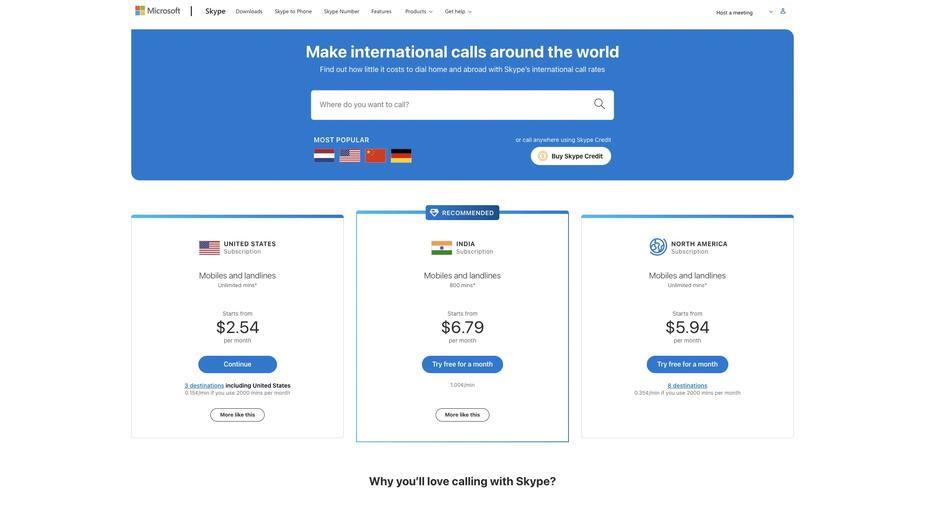 Task type: locate. For each thing, give the bounding box(es) containing it.
more like this for $2.54
[[220, 412, 255, 418]]

0 vertical spatial to
[[290, 7, 295, 14]]

skype for skype
[[205, 6, 226, 16]]

credit
[[595, 136, 611, 143], [585, 152, 603, 160]]

1 starts from the left
[[223, 310, 239, 317]]

continue link
[[198, 356, 277, 374]]

more like this down 3 destinations including united states 0.15¢/min if you use 2000 mins per month
[[220, 412, 255, 418]]

0 horizontal spatial try free for a month
[[432, 361, 493, 368]]

and for $5.94
[[679, 271, 693, 280]]

from inside starts from $6.79 per month
[[465, 310, 478, 317]]

united states image down popular
[[340, 146, 360, 166]]

2 horizontal spatial subscription
[[672, 248, 709, 255]]

call left the rates
[[575, 65, 587, 74]]

2 unlimited from the left
[[668, 282, 692, 289]]

0 horizontal spatial from
[[240, 310, 253, 317]]

why you'll love calling with skype?
[[369, 475, 556, 488]]

* link down north america subscription
[[705, 282, 707, 289]]

1 2000 from the left
[[236, 390, 250, 397]]

it
[[381, 65, 385, 74]]

like for $2.54
[[235, 412, 244, 418]]

1 try free for a month link from the left
[[422, 356, 503, 374]]

more like this for $6.79
[[445, 412, 480, 418]]

landlines down united states subscription
[[245, 271, 276, 280]]

1 horizontal spatial like
[[460, 412, 469, 418]]

2 mobiles and landlines unlimited mins * from the left
[[649, 271, 726, 289]]

per
[[224, 337, 233, 344], [449, 337, 458, 344], [674, 337, 683, 344], [265, 390, 273, 397], [715, 390, 723, 397]]

more like this button down 1.00¢/min
[[436, 409, 490, 422]]

try for $5.94
[[657, 361, 667, 368]]

1 horizontal spatial to
[[407, 65, 413, 74]]

from
[[240, 310, 253, 317], [465, 310, 478, 317], [690, 310, 703, 317]]

with
[[489, 65, 503, 74], [490, 475, 514, 488]]

1 horizontal spatial you
[[666, 390, 675, 397]]

and up 800
[[454, 271, 468, 280]]

0 horizontal spatial 2000
[[236, 390, 250, 397]]

1 horizontal spatial united
[[253, 382, 271, 389]]

1 horizontal spatial 2000
[[687, 390, 700, 397]]

skype left 'downloads'
[[205, 6, 226, 16]]

0 horizontal spatial landlines
[[245, 271, 276, 280]]

for up 1.00¢/min
[[458, 361, 466, 368]]

or
[[516, 136, 521, 143]]

* link right 800
[[473, 282, 476, 289]]

1 horizontal spatial starts
[[448, 310, 464, 317]]

this down 3 destinations including united states 0.15¢/min if you use 2000 mins per month
[[245, 412, 255, 418]]

2 if from the left
[[661, 390, 665, 397]]

2 horizontal spatial * link
[[705, 282, 707, 289]]

1 horizontal spatial *
[[473, 282, 476, 289]]

mobiles and landlines unlimited mins * down united states subscription
[[199, 271, 276, 289]]

2 more like this button from the left
[[436, 409, 490, 422]]

8 destinations 0.35¢/min if you use 2000 mins per month
[[635, 382, 741, 397]]

skype right using
[[577, 136, 594, 143]]

like for $6.79
[[460, 412, 469, 418]]

2000
[[236, 390, 250, 397], [687, 390, 700, 397]]

call right or
[[523, 136, 532, 143]]

recommended
[[442, 209, 494, 217]]

1 horizontal spatial destinations
[[673, 382, 708, 389]]

destinations up 0.15¢/min
[[190, 382, 224, 389]]

month
[[234, 337, 251, 344], [459, 337, 476, 344], [684, 337, 701, 344], [473, 361, 493, 368], [698, 361, 718, 368], [274, 390, 290, 397], [725, 390, 741, 397]]

if right 0.35¢/min
[[661, 390, 665, 397]]

mins down united states subscription
[[243, 282, 255, 289]]

if down 3 destinations button
[[211, 390, 214, 397]]

meeting
[[733, 9, 753, 16]]

try
[[432, 361, 442, 368], [657, 361, 667, 368]]

per inside starts from $2.54 per month
[[224, 337, 233, 344]]

starts from $5.94 per month
[[666, 310, 710, 344]]

8 destinations button
[[668, 382, 708, 389]]

from for $6.79
[[465, 310, 478, 317]]

1 from from the left
[[240, 310, 253, 317]]

popular
[[336, 136, 369, 144]]

more for $6.79
[[445, 412, 459, 418]]

free
[[444, 361, 456, 368], [669, 361, 681, 368]]

number
[[340, 7, 359, 14]]

free up "8"
[[669, 361, 681, 368]]

abroad
[[464, 65, 487, 74]]

like down 3 destinations including united states 0.15¢/min if you use 2000 mins per month
[[235, 412, 244, 418]]

* for $6.79
[[473, 282, 476, 289]]

1 horizontal spatial try free for a month
[[657, 361, 718, 368]]

states
[[251, 240, 276, 248], [273, 382, 291, 389]]

from inside starts from $5.94 per month
[[690, 310, 703, 317]]

try free for a month up 1.00¢/min
[[432, 361, 493, 368]]

0 horizontal spatial united states image
[[199, 234, 220, 259]]

from for $2.54
[[240, 310, 253, 317]]

buy skype credit
[[552, 152, 603, 160]]

1 more like this from the left
[[220, 412, 255, 418]]

0 horizontal spatial mobiles
[[199, 271, 227, 280]]

more down 3 destinations including united states 0.15¢/min if you use 2000 mins per month
[[220, 412, 234, 418]]

1 horizontal spatial more
[[445, 412, 459, 418]]

more
[[220, 412, 234, 418], [445, 412, 459, 418]]

credit down the or call anywhere using skype credit
[[585, 152, 603, 160]]

2 subscription from the left
[[457, 248, 494, 255]]

try free for a month link for $5.94
[[647, 356, 728, 374]]

mins
[[243, 282, 255, 289], [461, 282, 473, 289], [693, 282, 705, 289], [251, 390, 263, 397], [702, 390, 714, 397]]

2 you from the left
[[666, 390, 675, 397]]

1 if from the left
[[211, 390, 214, 397]]

use inside the 8 destinations 0.35¢/min if you use 2000 mins per month
[[677, 390, 685, 397]]

subscription inside united states subscription
[[224, 248, 261, 255]]

use down including
[[226, 390, 235, 397]]

1 horizontal spatial mobiles and landlines unlimited mins *
[[649, 271, 726, 289]]

with right abroad
[[489, 65, 503, 74]]

1 more like this button from the left
[[211, 409, 265, 422]]

destinations
[[190, 382, 224, 389], [673, 382, 708, 389]]

mobiles and landlines unlimited mins * down north america subscription
[[649, 271, 726, 289]]

starts inside starts from $6.79 per month
[[448, 310, 464, 317]]

and down north america subscription
[[679, 271, 693, 280]]

this down 1.00¢/min
[[470, 412, 480, 418]]

india image
[[432, 234, 452, 259]]

host
[[717, 9, 728, 16]]

0 horizontal spatial starts
[[223, 310, 239, 317]]

from for $5.94
[[690, 310, 703, 317]]

1 horizontal spatial more like this button
[[436, 409, 490, 422]]

0 horizontal spatial for
[[458, 361, 466, 368]]

2 more from the left
[[445, 412, 459, 418]]

try free for a month
[[432, 361, 493, 368], [657, 361, 718, 368]]

1 vertical spatial international
[[532, 65, 573, 74]]

use inside 3 destinations including united states 0.15¢/min if you use 2000 mins per month
[[226, 390, 235, 397]]

0 horizontal spatial call
[[523, 136, 532, 143]]

1 horizontal spatial a
[[693, 361, 697, 368]]

2 this from the left
[[470, 412, 480, 418]]

* link down united states subscription
[[255, 282, 257, 289]]

get help button
[[438, 0, 478, 22]]

downloads link
[[232, 0, 266, 20]]

1 horizontal spatial * link
[[473, 282, 476, 289]]

skype to phone link
[[271, 0, 316, 20]]

a up 8 destinations button
[[693, 361, 697, 368]]

per inside starts from $5.94 per month
[[674, 337, 683, 344]]

2 horizontal spatial starts
[[673, 310, 689, 317]]

1 more from the left
[[220, 412, 234, 418]]

starts
[[223, 310, 239, 317], [448, 310, 464, 317], [673, 310, 689, 317]]

1 mobiles from the left
[[199, 271, 227, 280]]

0 horizontal spatial try
[[432, 361, 442, 368]]

1 horizontal spatial try
[[657, 361, 667, 368]]

2 * from the left
[[473, 282, 476, 289]]

products button
[[398, 0, 439, 22]]

a for $6.79
[[468, 361, 472, 368]]

try free for a month link up 8 destinations button
[[647, 356, 728, 374]]

* inside mobiles and landlines 800 mins *
[[473, 282, 476, 289]]

month inside the 8 destinations 0.35¢/min if you use 2000 mins per month
[[725, 390, 741, 397]]

1 horizontal spatial international
[[532, 65, 573, 74]]

you inside 3 destinations including united states 0.15¢/min if you use 2000 mins per month
[[215, 390, 225, 397]]

per inside starts from $6.79 per month
[[449, 337, 458, 344]]

destinations right "8"
[[673, 382, 708, 389]]

for
[[458, 361, 466, 368], [683, 361, 691, 368]]

1 try free for a month from the left
[[432, 361, 493, 368]]

2000 down 8 destinations button
[[687, 390, 700, 397]]

2 for from the left
[[683, 361, 691, 368]]

try free for a month link
[[422, 356, 503, 374], [647, 356, 728, 374]]

subscription inside north america subscription
[[672, 248, 709, 255]]

2 * link from the left
[[473, 282, 476, 289]]

1 try from the left
[[432, 361, 442, 368]]

1 this from the left
[[245, 412, 255, 418]]

a right host
[[729, 9, 732, 16]]

you
[[215, 390, 225, 397], [666, 390, 675, 397]]

1 horizontal spatial subscription
[[457, 248, 494, 255]]

more like this button
[[211, 409, 265, 422], [436, 409, 490, 422]]

0 horizontal spatial a
[[468, 361, 472, 368]]

0 vertical spatial united states image
[[340, 146, 360, 166]]

1 horizontal spatial mobiles
[[424, 271, 452, 280]]

3 starts from the left
[[673, 310, 689, 317]]

0 horizontal spatial like
[[235, 412, 244, 418]]

landlines down india subscription
[[470, 271, 501, 280]]

skype for skype number
[[324, 7, 338, 14]]

0 horizontal spatial this
[[245, 412, 255, 418]]

most
[[314, 136, 334, 144]]

you'll
[[396, 475, 425, 488]]

1 for from the left
[[458, 361, 466, 368]]

1 horizontal spatial landlines
[[470, 271, 501, 280]]

more down 1.00¢/min
[[445, 412, 459, 418]]

1 horizontal spatial this
[[470, 412, 480, 418]]

2 horizontal spatial mobiles
[[649, 271, 677, 280]]

starts inside starts from $2.54 per month
[[223, 310, 239, 317]]

mobiles and landlines unlimited mins * for $2.54
[[199, 271, 276, 289]]

use
[[226, 390, 235, 397], [677, 390, 685, 397]]

more for $2.54
[[220, 412, 234, 418]]

2 landlines from the left
[[470, 271, 501, 280]]

1 horizontal spatial unlimited
[[668, 282, 692, 289]]

* right 800
[[473, 282, 476, 289]]

united states image left united states subscription
[[199, 234, 220, 259]]

landlines for $5.94
[[695, 271, 726, 280]]

if inside 3 destinations including united states 0.15¢/min if you use 2000 mins per month
[[211, 390, 214, 397]]

why
[[369, 475, 394, 488]]

0 horizontal spatial use
[[226, 390, 235, 397]]

2 starts from the left
[[448, 310, 464, 317]]

and inside mobiles and landlines 800 mins *
[[454, 271, 468, 280]]

0 horizontal spatial more
[[220, 412, 234, 418]]

united states image
[[340, 146, 360, 166], [199, 234, 220, 259]]

2 destinations from the left
[[673, 382, 708, 389]]

1 horizontal spatial for
[[683, 361, 691, 368]]

united
[[224, 240, 249, 248], [253, 382, 271, 389]]

skype left phone
[[275, 7, 289, 14]]

skype number
[[324, 7, 359, 14]]

0 horizontal spatial more like this
[[220, 412, 255, 418]]

2000 down including
[[236, 390, 250, 397]]

north america subscription
[[672, 240, 728, 255]]

starts for $5.94
[[673, 310, 689, 317]]

0 horizontal spatial mobiles and landlines unlimited mins *
[[199, 271, 276, 289]]

mins right 800
[[461, 282, 473, 289]]

continue
[[224, 361, 252, 368]]

a up 1.00¢/min
[[468, 361, 472, 368]]

1 vertical spatial states
[[273, 382, 291, 389]]

2 use from the left
[[677, 390, 685, 397]]

3 * link from the left
[[705, 282, 707, 289]]

0 horizontal spatial to
[[290, 7, 295, 14]]

mins down north america subscription
[[693, 282, 705, 289]]

3 subscription from the left
[[672, 248, 709, 255]]

2 like from the left
[[460, 412, 469, 418]]

for up 8 destinations button
[[683, 361, 691, 368]]

1 like from the left
[[235, 412, 244, 418]]

1 mobiles and landlines unlimited mins * from the left
[[199, 271, 276, 289]]

0 horizontal spatial destinations
[[190, 382, 224, 389]]

a
[[729, 9, 732, 16], [468, 361, 472, 368], [693, 361, 697, 368]]

2 horizontal spatial *
[[705, 282, 707, 289]]

2 try free for a month link from the left
[[647, 356, 728, 374]]

* down north america subscription
[[705, 282, 707, 289]]

mins down 8 destinations button
[[702, 390, 714, 397]]

mins down including
[[251, 390, 263, 397]]

0 vertical spatial states
[[251, 240, 276, 248]]

3 destinations button
[[185, 382, 224, 389]]

call
[[575, 65, 587, 74], [523, 136, 532, 143]]

0 horizontal spatial * link
[[255, 282, 257, 289]]

host a meeting link
[[710, 2, 760, 23]]

0 horizontal spatial unlimited
[[218, 282, 242, 289]]

like
[[235, 412, 244, 418], [460, 412, 469, 418]]

and right the home
[[449, 65, 462, 74]]

0 vertical spatial call
[[575, 65, 587, 74]]

starts inside starts from $5.94 per month
[[673, 310, 689, 317]]

to
[[290, 7, 295, 14], [407, 65, 413, 74]]

2 horizontal spatial landlines
[[695, 271, 726, 280]]

3 landlines from the left
[[695, 271, 726, 280]]

love
[[427, 475, 450, 488]]

free up 1.00¢/min
[[444, 361, 456, 368]]

use down 8 destinations button
[[677, 390, 685, 397]]

if
[[211, 390, 214, 397], [661, 390, 665, 397]]

get
[[445, 7, 454, 14]]

you inside the 8 destinations 0.35¢/min if you use 2000 mins per month
[[666, 390, 675, 397]]

0 horizontal spatial subscription
[[224, 248, 261, 255]]

mobiles inside mobiles and landlines 800 mins *
[[424, 271, 452, 280]]

1 horizontal spatial from
[[465, 310, 478, 317]]

month inside starts from $5.94 per month
[[684, 337, 701, 344]]

1 subscription from the left
[[224, 248, 261, 255]]

1 free from the left
[[444, 361, 456, 368]]

1 horizontal spatial try free for a month link
[[647, 356, 728, 374]]

more like this down 1.00¢/min
[[445, 412, 480, 418]]

more like this
[[220, 412, 255, 418], [445, 412, 480, 418]]

1 horizontal spatial call
[[575, 65, 587, 74]]

0 vertical spatial united
[[224, 240, 249, 248]]

0 horizontal spatial international
[[351, 41, 448, 61]]

1 vertical spatial with
[[490, 475, 514, 488]]

1 vertical spatial united
[[253, 382, 271, 389]]

2 try free for a month from the left
[[657, 361, 718, 368]]

like down 1.00¢/min
[[460, 412, 469, 418]]

phone
[[297, 7, 312, 14]]

credit up buy skype credit
[[595, 136, 611, 143]]

1 * link from the left
[[255, 282, 257, 289]]

starts from $2.54 per month
[[216, 310, 259, 344]]

3 mobiles from the left
[[649, 271, 677, 280]]

destinations inside 3 destinations including united states 0.15¢/min if you use 2000 mins per month
[[190, 382, 224, 389]]

1 horizontal spatial use
[[677, 390, 685, 397]]

subscription for north
[[672, 248, 709, 255]]

1 you from the left
[[215, 390, 225, 397]]

landlines down north america subscription
[[695, 271, 726, 280]]

mobiles and landlines unlimited mins * for $5.94
[[649, 271, 726, 289]]

germany image
[[391, 146, 412, 166]]

you down 3 destinations button
[[215, 390, 225, 397]]

mobiles for $6.79
[[424, 271, 452, 280]]

2 free from the left
[[669, 361, 681, 368]]

* down united states subscription
[[255, 282, 257, 289]]

1 horizontal spatial free
[[669, 361, 681, 368]]

1 horizontal spatial more like this
[[445, 412, 480, 418]]

* link for $5.94
[[705, 282, 707, 289]]

1 vertical spatial united states image
[[199, 234, 220, 259]]

for for $5.94
[[683, 361, 691, 368]]

international up costs
[[351, 41, 448, 61]]

2 more like this from the left
[[445, 412, 480, 418]]

free for $5.94
[[669, 361, 681, 368]]

to left phone
[[290, 7, 295, 14]]

3 destinations including united states 0.15¢/min if you use 2000 mins per month
[[185, 382, 291, 397]]

mins for $2.54
[[243, 282, 255, 289]]

0 horizontal spatial try free for a month link
[[422, 356, 503, 374]]

landlines
[[245, 271, 276, 280], [470, 271, 501, 280], [695, 271, 726, 280]]

0 vertical spatial credit
[[595, 136, 611, 143]]

* link
[[255, 282, 257, 289], [473, 282, 476, 289], [705, 282, 707, 289]]

skype right buy
[[565, 152, 583, 160]]

1 horizontal spatial if
[[661, 390, 665, 397]]

mobiles and landlines 800 mins *
[[424, 271, 501, 289]]

search image
[[594, 98, 606, 110]]

3 from from the left
[[690, 310, 703, 317]]

from inside starts from $2.54 per month
[[240, 310, 253, 317]]

0 horizontal spatial more like this button
[[211, 409, 265, 422]]

call inside make international calls around the world find out how little it costs to dial home and abroad with skype's international call rates
[[575, 65, 587, 74]]

anywhere
[[534, 136, 559, 143]]

per inside the 8 destinations 0.35¢/min if you use 2000 mins per month
[[715, 390, 723, 397]]

* link for $2.54
[[255, 282, 257, 289]]

1 vertical spatial to
[[407, 65, 413, 74]]

more like this button down 3 destinations including united states 0.15¢/min if you use 2000 mins per month
[[211, 409, 265, 422]]

try for $6.79
[[432, 361, 442, 368]]

skype left "number" at the top left
[[324, 7, 338, 14]]

you down "8"
[[666, 390, 675, 397]]

mobiles and landlines unlimited mins *
[[199, 271, 276, 289], [649, 271, 726, 289]]

2 mobiles from the left
[[424, 271, 452, 280]]

3 * from the left
[[705, 282, 707, 289]]

1 * from the left
[[255, 282, 257, 289]]

0 horizontal spatial if
[[211, 390, 214, 397]]

mobiles for $2.54
[[199, 271, 227, 280]]

1 unlimited from the left
[[218, 282, 242, 289]]

2 try from the left
[[657, 361, 667, 368]]

0 horizontal spatial united
[[224, 240, 249, 248]]

Where do you want to call? text field
[[320, 94, 593, 116]]

2 from from the left
[[465, 310, 478, 317]]

try free for a month up 8 destinations button
[[657, 361, 718, 368]]

0 vertical spatial with
[[489, 65, 503, 74]]

1 use from the left
[[226, 390, 235, 397]]

2 2000 from the left
[[687, 390, 700, 397]]

0 horizontal spatial free
[[444, 361, 456, 368]]

states inside 3 destinations including united states 0.15¢/min if you use 2000 mins per month
[[273, 382, 291, 389]]

destinations inside the 8 destinations 0.35¢/min if you use 2000 mins per month
[[673, 382, 708, 389]]

mins inside mobiles and landlines 800 mins *
[[461, 282, 473, 289]]

and down united states subscription
[[229, 271, 243, 280]]

buy
[[552, 152, 563, 160]]

skype
[[205, 6, 226, 16], [275, 7, 289, 14], [324, 7, 338, 14], [577, 136, 594, 143], [565, 152, 583, 160]]

subscription
[[224, 248, 261, 255], [457, 248, 494, 255], [672, 248, 709, 255]]

mobiles
[[199, 271, 227, 280], [424, 271, 452, 280], [649, 271, 677, 280]]

month inside starts from $2.54 per month
[[234, 337, 251, 344]]

landlines inside mobiles and landlines 800 mins *
[[470, 271, 501, 280]]

2 horizontal spatial from
[[690, 310, 703, 317]]

0 horizontal spatial *
[[255, 282, 257, 289]]

try free for a month link up 1.00¢/min
[[422, 356, 503, 374]]

international down the the at the top right
[[532, 65, 573, 74]]

products
[[406, 7, 426, 14]]

$5.94
[[666, 317, 710, 337]]

to left dial
[[407, 65, 413, 74]]

india
[[457, 240, 475, 248]]

with right calling
[[490, 475, 514, 488]]

0 horizontal spatial you
[[215, 390, 225, 397]]

1 landlines from the left
[[245, 271, 276, 280]]

international
[[351, 41, 448, 61], [532, 65, 573, 74]]

1 destinations from the left
[[190, 382, 224, 389]]



Task type: vqa. For each thing, say whether or not it's contained in the screenshot.
And for $5.94
yes



Task type: describe. For each thing, give the bounding box(es) containing it.
most popular
[[314, 136, 369, 144]]

united inside united states subscription
[[224, 240, 249, 248]]

2000 inside the 8 destinations 0.35¢/min if you use 2000 mins per month
[[687, 390, 700, 397]]

home
[[429, 65, 447, 74]]

unlimited for $5.94
[[668, 282, 692, 289]]

host a meeting
[[717, 9, 753, 16]]

1 vertical spatial credit
[[585, 152, 603, 160]]

$2.54
[[216, 317, 259, 337]]

a for $5.94
[[693, 361, 697, 368]]

dial
[[415, 65, 427, 74]]

calling
[[452, 475, 488, 488]]

starts for $2.54
[[223, 310, 239, 317]]

help
[[455, 7, 465, 14]]

0 vertical spatial international
[[351, 41, 448, 61]]

skype's
[[505, 65, 530, 74]]

how
[[349, 65, 363, 74]]

make
[[306, 41, 347, 61]]

america
[[697, 240, 728, 248]]

800
[[450, 282, 460, 289]]

microsoft image
[[135, 6, 180, 15]]

free for $6.79
[[444, 361, 456, 368]]

more like this button for $2.54
[[211, 409, 265, 422]]

skype link
[[201, 0, 230, 23]]

1.00¢/min
[[450, 382, 475, 389]]

united states subscription
[[224, 240, 276, 255]]

3
[[185, 382, 188, 389]]

0.35¢/min
[[635, 390, 660, 397]]

and inside make international calls around the world find out how little it costs to dial home and abroad with skype's international call rates
[[449, 65, 462, 74]]

* link for $6.79
[[473, 282, 476, 289]]

netherlands image
[[314, 146, 335, 166]]

unlimited for $2.54
[[218, 282, 242, 289]]

around
[[490, 41, 544, 61]]

out
[[336, 65, 347, 74]]

india subscription
[[457, 240, 494, 255]]

* for $2.54
[[255, 282, 257, 289]]

1 vertical spatial call
[[523, 136, 532, 143]]

and for $2.54
[[229, 271, 243, 280]]

this for $6.79
[[470, 412, 480, 418]]

this for $2.54
[[245, 412, 255, 418]]

features link
[[368, 0, 395, 20]]

and for $6.79
[[454, 271, 468, 280]]

landlines for $6.79
[[470, 271, 501, 280]]

mins for $5.94
[[693, 282, 705, 289]]

mobiles for $5.94
[[649, 271, 677, 280]]

world
[[576, 41, 620, 61]]

2000 inside 3 destinations including united states 0.15¢/min if you use 2000 mins per month
[[236, 390, 250, 397]]

landlines for $2.54
[[245, 271, 276, 280]]

subscription for united
[[224, 248, 261, 255]]

skype number link
[[320, 0, 363, 20]]

costs
[[387, 65, 405, 74]]

month inside 3 destinations including united states 0.15¢/min if you use 2000 mins per month
[[274, 390, 290, 397]]

try free for a month for $5.94
[[657, 361, 718, 368]]

get help
[[445, 7, 465, 14]]

mins for $6.79
[[461, 282, 473, 289]]

per for $2.54
[[224, 337, 233, 344]]

starts from $6.79 per month
[[441, 310, 484, 344]]

if inside the 8 destinations 0.35¢/min if you use 2000 mins per month
[[661, 390, 665, 397]]

1 horizontal spatial united states image
[[340, 146, 360, 166]]

per inside 3 destinations including united states 0.15¢/min if you use 2000 mins per month
[[265, 390, 273, 397]]

or call anywhere using skype credit
[[516, 136, 611, 143]]

mins inside the 8 destinations 0.35¢/min if you use 2000 mins per month
[[702, 390, 714, 397]]

more like this button for $6.79
[[436, 409, 490, 422]]

rates
[[589, 65, 605, 74]]

skype for skype to phone
[[275, 7, 289, 14]]

states inside united states subscription
[[251, 240, 276, 248]]

find
[[320, 65, 334, 74]]

destinations for $5.94
[[673, 382, 708, 389]]

* for $5.94
[[705, 282, 707, 289]]

features
[[372, 7, 392, 14]]

0.15¢/min
[[185, 390, 209, 397]]

with inside make international calls around the world find out how little it costs to dial home and abroad with skype's international call rates
[[489, 65, 503, 74]]

the
[[548, 41, 573, 61]]

north
[[672, 240, 695, 248]]

little
[[365, 65, 379, 74]]

$6.79
[[441, 317, 484, 337]]

2 horizontal spatial a
[[729, 9, 732, 16]]

skype to phone
[[275, 7, 312, 14]]

month inside starts from $6.79 per month
[[459, 337, 476, 344]]

8
[[668, 382, 672, 389]]

make international calls around the world find out how little it costs to dial home and abroad with skype's international call rates
[[306, 41, 620, 74]]

united inside 3 destinations including united states 0.15¢/min if you use 2000 mins per month
[[253, 382, 271, 389]]

try free for a month for $6.79
[[432, 361, 493, 368]]

using
[[561, 136, 575, 143]]

destinations for $2.54
[[190, 382, 224, 389]]

mins inside 3 destinations including united states 0.15¢/min if you use 2000 mins per month
[[251, 390, 263, 397]]

downloads
[[236, 7, 263, 14]]

for for $6.79
[[458, 361, 466, 368]]

including
[[226, 382, 251, 389]]

calls
[[451, 41, 487, 61]]

per for $5.94
[[674, 337, 683, 344]]

to inside make international calls around the world find out how little it costs to dial home and abroad with skype's international call rates
[[407, 65, 413, 74]]

china image
[[365, 146, 386, 166]]

per for $6.79
[[449, 337, 458, 344]]

try free for a month link for $6.79
[[422, 356, 503, 374]]

starts for $6.79
[[448, 310, 464, 317]]

skype?
[[516, 475, 556, 488]]



